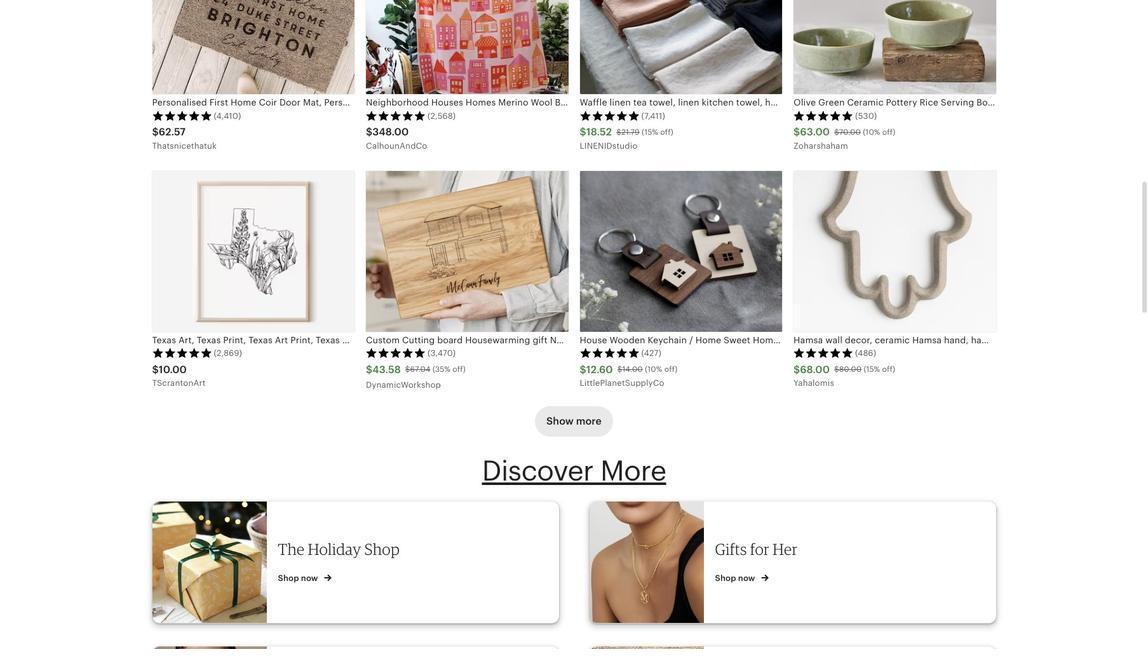 Task type: vqa. For each thing, say whether or not it's contained in the screenshot.
the right ART,
yes



Task type: locate. For each thing, give the bounding box(es) containing it.
off) inside $ 68.00 $ 80.00 (15% off) yahalomis
[[883, 365, 896, 374]]

2 texas from the left
[[197, 335, 221, 345]]

(3,470)
[[428, 348, 456, 358]]

calhounandco
[[366, 141, 428, 151]]

off) right (35%
[[453, 365, 466, 374]]

0 horizontal spatial art,
[[179, 335, 195, 345]]

art,
[[179, 335, 195, 345], [363, 335, 379, 345]]

80.00
[[840, 365, 862, 374]]

now down gifts for her at right
[[739, 574, 756, 583]]

show more
[[547, 415, 602, 427]]

discover
[[482, 455, 594, 487]]

18.52
[[587, 126, 612, 138]]

(15%
[[642, 128, 659, 137], [864, 365, 881, 374]]

texas
[[152, 335, 176, 345], [197, 335, 221, 345], [249, 335, 273, 345], [316, 335, 340, 345], [381, 335, 405, 345]]

off) right 80.00
[[883, 365, 896, 374]]

0 vertical spatial (10%
[[864, 128, 881, 137]]

off) inside $ 18.52 $ 21.79 (15% off) linenidstudio
[[661, 128, 674, 137]]

1 horizontal spatial now
[[739, 574, 756, 583]]

off) right the 70.00 at the right
[[883, 128, 896, 137]]

house wooden keychain / home sweet home / personalized house keychain wood / personalized keychain/ engraved keychain / custom keychain image
[[580, 171, 783, 332]]

2 now from the left
[[739, 574, 756, 583]]

art
[[275, 335, 288, 345]]

print,
[[223, 335, 246, 345], [291, 335, 314, 345]]

5 out of 5 stars image up 12.60
[[580, 348, 640, 358]]

shop right holiday
[[365, 540, 400, 559]]

5 texas from the left
[[381, 335, 405, 345]]

off) inside $ 12.60 $ 14.00 (10% off) littleplanetsupplyco
[[665, 365, 678, 374]]

shop down "the" at the left
[[278, 574, 299, 583]]

0 horizontal spatial shop
[[278, 574, 299, 583]]

$ 62.57 thatsnicethatuk
[[152, 126, 217, 151]]

(10% down (427)
[[645, 365, 663, 374]]

1 shop now from the left
[[278, 574, 320, 583]]

shop now for the
[[278, 574, 320, 583]]

shop now down gifts on the right bottom of page
[[716, 574, 758, 583]]

(15% inside $ 68.00 $ 80.00 (15% off) yahalomis
[[864, 365, 881, 374]]

holiday
[[308, 540, 361, 559]]

1 horizontal spatial shop now
[[716, 574, 758, 583]]

5 out of 5 stars image for 12.60
[[580, 348, 640, 358]]

discover more
[[482, 455, 667, 487]]

(15% down (7,411)
[[642, 128, 659, 137]]

art, right "wall"
[[363, 335, 379, 345]]

21.79
[[622, 128, 640, 137]]

gift
[[408, 335, 424, 345]]

shop now
[[278, 574, 320, 583], [716, 574, 758, 583]]

0 horizontal spatial print,
[[223, 335, 246, 345]]

1 texas from the left
[[152, 335, 176, 345]]

thatsnicethatuk
[[152, 141, 217, 151]]

(7,411)
[[642, 111, 666, 121]]

5 out of 5 stars image up 43.58
[[366, 348, 426, 358]]

$ 68.00 $ 80.00 (15% off) yahalomis
[[794, 363, 896, 388]]

off) down (7,411)
[[661, 128, 674, 137]]

(35%
[[433, 365, 451, 374]]

texas left "wall"
[[316, 335, 340, 345]]

shop now down "the" at the left
[[278, 574, 320, 583]]

now
[[301, 574, 318, 583], [739, 574, 756, 583]]

1 now from the left
[[301, 574, 318, 583]]

shop down gifts on the right bottom of page
[[716, 574, 737, 583]]

wall
[[342, 335, 361, 345]]

print, right the art
[[291, 335, 314, 345]]

0 horizontal spatial (15%
[[642, 128, 659, 137]]

5 out of 5 stars image for 348.00
[[366, 110, 426, 121]]

(15% down the (486)
[[864, 365, 881, 374]]

1 horizontal spatial print,
[[291, 335, 314, 345]]

5 out of 5 stars image up 18.52
[[580, 110, 640, 121]]

shop now for gifts
[[716, 574, 758, 583]]

off) for 63.00
[[883, 128, 896, 137]]

0 horizontal spatial (10%
[[645, 365, 663, 374]]

texas left gift
[[381, 335, 405, 345]]

1 horizontal spatial shop
[[365, 540, 400, 559]]

5 out of 5 stars image for 62.57
[[152, 110, 212, 121]]

5 out of 5 stars image for 43.58
[[366, 348, 426, 358]]

personalised first home coir door mat, personalised doormat, custom doormat, housewarming gift, home decor, rubber bar mat, coir doormat image
[[152, 0, 355, 94]]

(10% inside $ 12.60 $ 14.00 (10% off) littleplanetsupplyco
[[645, 365, 663, 374]]

print, up (2,869)
[[223, 335, 246, 345]]

texas left the art
[[249, 335, 273, 345]]

$ 43.58 $ 67.04 (35% off) dynamicworkshop
[[366, 363, 466, 390]]

2 horizontal spatial shop
[[716, 574, 737, 583]]

texas art, texas print, texas art print, texas wall art, texas gift
[[152, 335, 424, 345]]

(10% inside $ 63.00 $ 70.00 (10% off) zoharshaham
[[864, 128, 881, 137]]

(10% for 63.00
[[864, 128, 881, 137]]

$ inside $ 348.00 calhounandco
[[366, 126, 373, 138]]

texas up 10.00
[[152, 335, 176, 345]]

texas up (2,869)
[[197, 335, 221, 345]]

(2,568)
[[428, 111, 456, 121]]

(10%
[[864, 128, 881, 137], [645, 365, 663, 374]]

2 shop now from the left
[[716, 574, 758, 583]]

0 vertical spatial (15%
[[642, 128, 659, 137]]

1 horizontal spatial (15%
[[864, 365, 881, 374]]

show more link
[[535, 406, 613, 437]]

0 horizontal spatial shop now
[[278, 574, 320, 583]]

1 horizontal spatial art,
[[363, 335, 379, 345]]

off)
[[661, 128, 674, 137], [883, 128, 896, 137], [453, 365, 466, 374], [665, 365, 678, 374], [883, 365, 896, 374]]

linenidstudio
[[580, 141, 638, 151]]

5 out of 5 stars image up 63.00
[[794, 110, 854, 121]]

off) right 14.00 on the bottom of page
[[665, 365, 678, 374]]

1 horizontal spatial (10%
[[864, 128, 881, 137]]

(4,410)
[[214, 111, 241, 121]]

off) for 43.58
[[453, 365, 466, 374]]

(15% inside $ 18.52 $ 21.79 (15% off) linenidstudio
[[642, 128, 659, 137]]

0 horizontal spatial now
[[301, 574, 318, 583]]

5 out of 5 stars image up 68.00
[[794, 348, 854, 358]]

off) inside $ 63.00 $ 70.00 (10% off) zoharshaham
[[883, 128, 896, 137]]

$
[[152, 126, 159, 138], [366, 126, 373, 138], [580, 126, 587, 138], [794, 126, 801, 138], [617, 128, 622, 137], [835, 128, 840, 137], [152, 363, 159, 376], [366, 363, 373, 376], [580, 363, 587, 376], [794, 363, 801, 376], [406, 365, 410, 374], [618, 365, 623, 374], [835, 365, 840, 374]]

62.57
[[159, 126, 186, 138]]

5 out of 5 stars image for 18.52
[[580, 110, 640, 121]]

olive green ceramic pottery rice serving bowl, asian style modern small soup bowl set, ceramic handmade cereals bowl, housewarming gift image
[[794, 0, 997, 94]]

(15% for 68.00
[[864, 365, 881, 374]]

(10% down (530)
[[864, 128, 881, 137]]

off) inside $ 43.58 $ 67.04 (35% off) dynamicworkshop
[[453, 365, 466, 374]]

1 vertical spatial (15%
[[864, 365, 881, 374]]

shop
[[365, 540, 400, 559], [278, 574, 299, 583], [716, 574, 737, 583]]

now for holiday
[[301, 574, 318, 583]]

yahalomis
[[794, 378, 835, 388]]

5 out of 5 stars image up 10.00
[[152, 348, 212, 358]]

gifts
[[716, 540, 748, 559]]

4 texas from the left
[[316, 335, 340, 345]]

5 out of 5 stars image for 63.00
[[794, 110, 854, 121]]

63.00
[[801, 126, 830, 138]]

1 print, from the left
[[223, 335, 246, 345]]

5 out of 5 stars image
[[152, 110, 212, 121], [366, 110, 426, 121], [580, 110, 640, 121], [794, 110, 854, 121], [152, 348, 212, 358], [366, 348, 426, 358], [580, 348, 640, 358], [794, 348, 854, 358]]

art, up 10.00
[[179, 335, 195, 345]]

1 vertical spatial (10%
[[645, 365, 663, 374]]

5 out of 5 stars image up 348.00
[[366, 110, 426, 121]]

now down "the" at the left
[[301, 574, 318, 583]]

off) for 18.52
[[661, 128, 674, 137]]

5 out of 5 stars image up 62.57
[[152, 110, 212, 121]]



Task type: describe. For each thing, give the bounding box(es) containing it.
$ 10.00 tscrantonart
[[152, 363, 206, 388]]

off) for 12.60
[[665, 365, 678, 374]]

2 print, from the left
[[291, 335, 314, 345]]

shop for the holiday shop
[[278, 574, 299, 583]]

5 out of 5 stars image for 68.00
[[794, 348, 854, 358]]

3 texas from the left
[[249, 335, 273, 345]]

$ 18.52 $ 21.79 (15% off) linenidstudio
[[580, 126, 674, 151]]

12.60
[[587, 363, 613, 376]]

the
[[278, 540, 305, 559]]

68.00
[[801, 363, 830, 376]]

2 art, from the left
[[363, 335, 379, 345]]

348.00
[[373, 126, 409, 138]]

$ 348.00 calhounandco
[[366, 126, 428, 151]]

$ 12.60 $ 14.00 (10% off) littleplanetsupplyco
[[580, 363, 678, 388]]

43.58
[[373, 363, 401, 376]]

zoharshaham
[[794, 141, 849, 151]]

discover more link
[[482, 455, 667, 487]]

her
[[773, 540, 798, 559]]

67.04
[[410, 365, 431, 374]]

10.00
[[159, 363, 187, 376]]

hamsa wall decor, ceramic hamsa hand, hamsa wall hanging, hand of fatima, jewish housewarming gift handmade in israel, hamsa, hamsa wall art image
[[794, 171, 997, 332]]

(10% for 12.60
[[645, 365, 663, 374]]

5 out of 5 stars image for 10.00
[[152, 348, 212, 358]]

14.00
[[623, 365, 643, 374]]

(2,869)
[[214, 348, 242, 358]]

neighborhood houses homes merino wool blanket in pink, orange, red sunset - housewarming gift image
[[366, 0, 569, 94]]

tscrantonart
[[152, 378, 206, 388]]

(486)
[[856, 348, 877, 358]]

70.00
[[840, 128, 861, 137]]

show
[[547, 415, 574, 427]]

texas art, texas print, texas art print, texas wall art, texas gift image
[[152, 171, 355, 332]]

waffle linen tea towel, linen kitchen towel, housewarming gift, linen towel, kitchen hand towels cozy image
[[580, 0, 783, 94]]

$ 63.00 $ 70.00 (10% off) zoharshaham
[[794, 126, 896, 151]]

1 art, from the left
[[179, 335, 195, 345]]

littleplanetsupplyco
[[580, 378, 665, 388]]

$ inside $ 10.00 tscrantonart
[[152, 363, 159, 376]]

(530)
[[856, 111, 878, 121]]

(427)
[[642, 348, 662, 358]]

for
[[751, 540, 770, 559]]

now for for
[[739, 574, 756, 583]]

more
[[576, 415, 602, 427]]

shop for gifts for her
[[716, 574, 737, 583]]

off) for 68.00
[[883, 365, 896, 374]]

more
[[601, 455, 667, 487]]

$ inside '$ 62.57 thatsnicethatuk'
[[152, 126, 159, 138]]

the holiday shop
[[278, 540, 400, 559]]

dynamicworkshop
[[366, 380, 441, 390]]

(15% for 18.52
[[642, 128, 659, 137]]

custom cutting board housewarming gift new home first home custom home house engraving our first home portrait house sketch or portrait image
[[366, 171, 569, 332]]

gifts for her
[[716, 540, 798, 559]]



